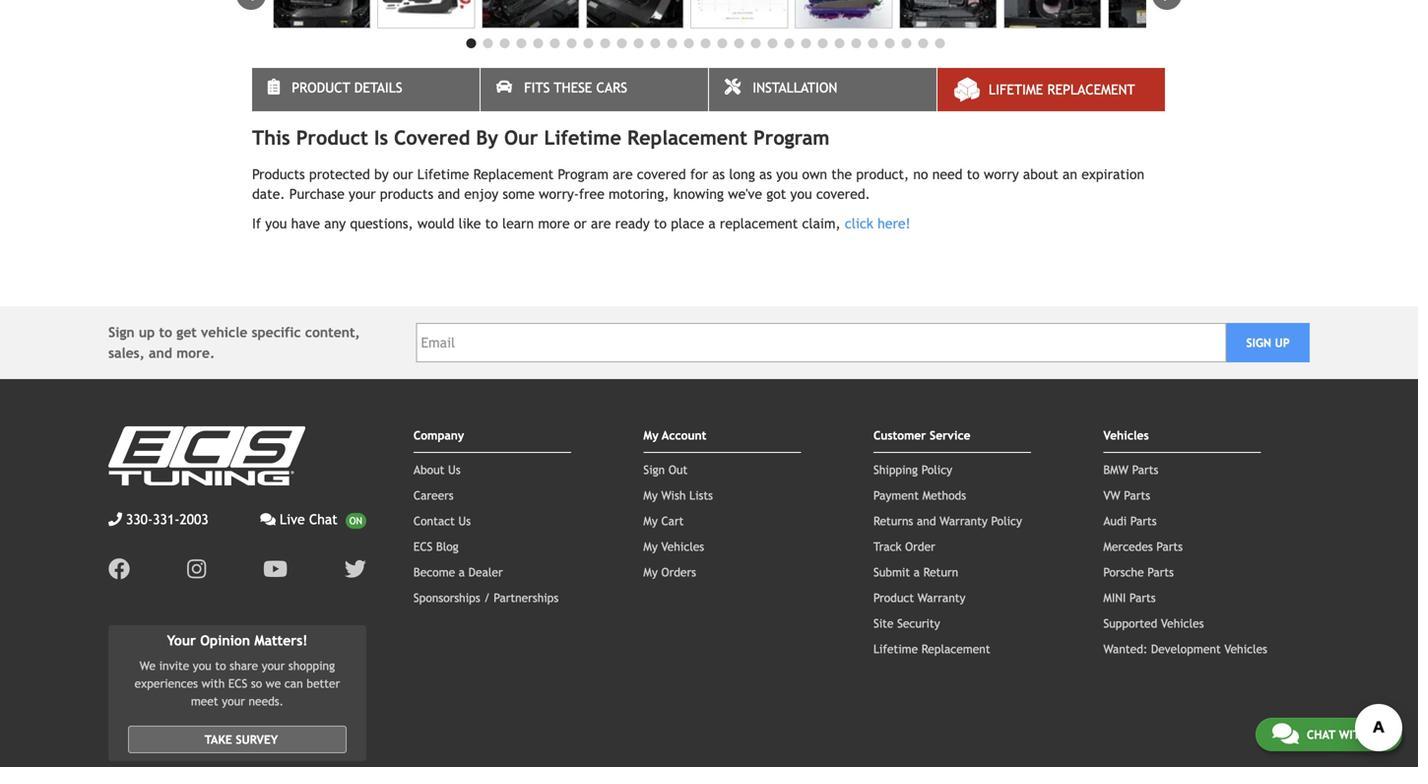Task type: describe. For each thing, give the bounding box(es) containing it.
site security
[[874, 617, 940, 631]]

mini parts
[[1104, 591, 1156, 605]]

wanted:
[[1104, 642, 1148, 656]]

330-331-2003
[[126, 512, 209, 528]]

returns
[[874, 514, 914, 528]]

enjoy
[[464, 186, 499, 202]]

2 vertical spatial us
[[1372, 728, 1386, 742]]

purchase
[[289, 186, 345, 202]]

330-
[[126, 512, 153, 528]]

and inside sign up to get vehicle specific content, sales, and more.
[[149, 345, 172, 361]]

to right like
[[485, 216, 498, 232]]

experiences
[[135, 677, 198, 690]]

cart
[[662, 514, 684, 528]]

submit
[[874, 566, 910, 579]]

about
[[1023, 167, 1059, 182]]

live
[[280, 512, 305, 528]]

any
[[324, 216, 346, 232]]

become a dealer link
[[414, 566, 503, 579]]

3 es#4736548 - 046988ecs01 - 8y rs3 kohlefaser luft-technik intake system - flow increase of over 25% compared to stock and all the added turbo noises! - ecs - audi image from the left
[[482, 0, 580, 29]]

my vehicles
[[644, 540, 705, 554]]

you inside we invite you to share your shopping experiences with ecs so we can better meet your needs.
[[193, 659, 212, 673]]

would
[[418, 216, 455, 232]]

specific
[[252, 325, 301, 340]]

product for product warranty
[[874, 591, 914, 605]]

1 vertical spatial lifetime replacement link
[[874, 642, 991, 656]]

replacement inside products protected by our lifetime replacement program are covered for as long as you own the product, no need to worry about an expiration date. purchase your products and enjoy some worry-free motoring, knowing we've got you covered.
[[474, 167, 554, 182]]

audi parts link
[[1104, 514, 1157, 528]]

or
[[574, 216, 587, 232]]

vw parts
[[1104, 489, 1151, 502]]

worry-
[[539, 186, 579, 202]]

0 horizontal spatial your
[[222, 694, 245, 708]]

us for contact us
[[459, 514, 471, 528]]

about
[[414, 463, 445, 477]]

sign up button
[[1227, 323, 1310, 363]]

your
[[167, 633, 196, 649]]

so
[[251, 677, 262, 690]]

are inside products protected by our lifetime replacement program are covered for as long as you own the product, no need to worry about an expiration date. purchase your products and enjoy some worry-free motoring, knowing we've got you covered.
[[613, 167, 633, 182]]

some
[[503, 186, 535, 202]]

0 vertical spatial warranty
[[940, 514, 988, 528]]

installation link
[[709, 68, 937, 111]]

sponsorships
[[414, 591, 480, 605]]

vehicles right development
[[1225, 642, 1268, 656]]

sign for sign up
[[1247, 336, 1272, 350]]

we've
[[728, 186, 763, 202]]

fits
[[524, 80, 550, 96]]

product warranty
[[874, 591, 966, 605]]

a for company
[[459, 566, 465, 579]]

ecs tuning image
[[108, 427, 305, 486]]

wanted: development vehicles
[[1104, 642, 1268, 656]]

claim,
[[802, 216, 841, 232]]

porsche parts link
[[1104, 566, 1174, 579]]

free
[[579, 186, 605, 202]]

2 vertical spatial and
[[917, 514, 936, 528]]

take
[[205, 733, 232, 747]]

methods
[[923, 489, 967, 502]]

comments image
[[1273, 722, 1299, 746]]

wish
[[662, 489, 686, 502]]

live chat
[[280, 512, 338, 528]]

my orders
[[644, 566, 696, 579]]

your opinion matters!
[[167, 633, 308, 649]]

careers link
[[414, 489, 454, 502]]

Email email field
[[416, 323, 1227, 363]]

1 horizontal spatial ecs
[[414, 540, 433, 554]]

and inside products protected by our lifetime replacement program are covered for as long as you own the product, no need to worry about an expiration date. purchase your products and enjoy some worry-free motoring, knowing we've got you covered.
[[438, 186, 460, 202]]

my vehicles link
[[644, 540, 705, 554]]

my wish lists
[[644, 489, 713, 502]]

9 es#4736548 - 046988ecs01 - 8y rs3 kohlefaser luft-technik intake system - flow increase of over 25% compared to stock and all the added turbo noises! - ecs - audi image from the left
[[1108, 0, 1206, 29]]

long
[[729, 167, 755, 182]]

my wish lists link
[[644, 489, 713, 502]]

2 as from the left
[[760, 167, 772, 182]]

program inside products protected by our lifetime replacement program are covered for as long as you own the product, no need to worry about an expiration date. purchase your products and enjoy some worry-free motoring, knowing we've got you covered.
[[558, 167, 609, 182]]

sponsorships / partnerships
[[414, 591, 559, 605]]

survey
[[236, 733, 278, 747]]

site security link
[[874, 617, 940, 631]]

contact us
[[414, 514, 471, 528]]

knowing
[[674, 186, 724, 202]]

fits these cars
[[524, 80, 628, 96]]

company
[[414, 429, 464, 442]]

needs.
[[249, 694, 284, 708]]

to inside we invite you to share your shopping experiences with ecs so we can better meet your needs.
[[215, 659, 226, 673]]

mini parts link
[[1104, 591, 1156, 605]]

1 horizontal spatial program
[[754, 126, 830, 149]]

parts for porsche parts
[[1148, 566, 1174, 579]]

porsche
[[1104, 566, 1144, 579]]

parts for mini parts
[[1130, 591, 1156, 605]]

returns and warranty policy link
[[874, 514, 1022, 528]]

1 vertical spatial product
[[296, 126, 368, 149]]

replacement up "for"
[[627, 126, 748, 149]]

site
[[874, 617, 894, 631]]

lifetime up the worry
[[989, 82, 1044, 98]]

expiration
[[1082, 167, 1145, 182]]

like
[[459, 216, 481, 232]]

product warranty link
[[874, 591, 966, 605]]

covered.
[[817, 186, 871, 202]]

our
[[504, 126, 538, 149]]

more
[[538, 216, 570, 232]]

1 vertical spatial warranty
[[918, 591, 966, 605]]

click here! link
[[845, 216, 911, 232]]

take survey button
[[128, 726, 347, 753]]

own
[[802, 167, 828, 182]]

my for my orders
[[644, 566, 658, 579]]

shipping
[[874, 463, 918, 477]]

my cart
[[644, 514, 684, 528]]

replacement up an
[[1048, 82, 1136, 98]]

chat with us link
[[1256, 718, 1403, 752]]

vehicles up bmw parts
[[1104, 429, 1149, 442]]

if
[[252, 216, 261, 232]]

track order
[[874, 540, 936, 554]]

return
[[924, 566, 959, 579]]

my for my cart
[[644, 514, 658, 528]]

0 horizontal spatial chat
[[309, 512, 338, 528]]

facebook logo image
[[108, 559, 130, 580]]

us for about us
[[448, 463, 461, 477]]

my for my account
[[644, 429, 659, 442]]

out
[[669, 463, 688, 477]]

replacement down security
[[922, 642, 991, 656]]

products
[[380, 186, 434, 202]]

meet
[[191, 694, 218, 708]]

ready
[[615, 216, 650, 232]]

wanted: development vehicles link
[[1104, 642, 1268, 656]]

take survey link
[[128, 726, 347, 753]]

contact us link
[[414, 514, 471, 528]]



Task type: locate. For each thing, give the bounding box(es) containing it.
details
[[354, 80, 403, 96]]

2 vertical spatial product
[[874, 591, 914, 605]]

2 horizontal spatial a
[[914, 566, 920, 579]]

lifetime replacement
[[989, 82, 1136, 98], [874, 642, 991, 656]]

opinion
[[200, 633, 250, 649]]

warranty
[[940, 514, 988, 528], [918, 591, 966, 605]]

2 vertical spatial your
[[222, 694, 245, 708]]

1 horizontal spatial chat
[[1307, 728, 1336, 742]]

lifetime inside products protected by our lifetime replacement program are covered for as long as you own the product, no need to worry about an expiration date. purchase your products and enjoy some worry-free motoring, knowing we've got you covered.
[[417, 167, 469, 182]]

vehicles
[[1104, 429, 1149, 442], [662, 540, 705, 554], [1161, 617, 1204, 631], [1225, 642, 1268, 656]]

motoring,
[[609, 186, 669, 202]]

instagram logo image
[[187, 559, 206, 580]]

1 vertical spatial policy
[[992, 514, 1022, 528]]

2 horizontal spatial and
[[917, 514, 936, 528]]

supported vehicles link
[[1104, 617, 1204, 631]]

es#4736548 - 046988ecs01 - 8y rs3 kohlefaser luft-technik intake system - flow increase of over 25% compared to stock and all the added turbo noises! - ecs - audi image
[[273, 0, 371, 29], [377, 0, 475, 29], [482, 0, 580, 29], [586, 0, 684, 29], [691, 0, 788, 29], [795, 0, 893, 29], [899, 0, 997, 29], [1004, 0, 1102, 29], [1108, 0, 1206, 29]]

my left cart at the bottom left
[[644, 514, 658, 528]]

up
[[139, 325, 155, 340], [1275, 336, 1290, 350]]

are right or
[[591, 216, 611, 232]]

0 horizontal spatial are
[[591, 216, 611, 232]]

1 horizontal spatial and
[[438, 186, 460, 202]]

parts for audi parts
[[1131, 514, 1157, 528]]

account
[[662, 429, 707, 442]]

1 es#4736548 - 046988ecs01 - 8y rs3 kohlefaser luft-technik intake system - flow increase of over 25% compared to stock and all the added turbo noises! - ecs - audi image from the left
[[273, 0, 371, 29]]

sign for sign up to get vehicle specific content, sales, and more.
[[108, 325, 135, 340]]

you down own
[[791, 186, 812, 202]]

0 horizontal spatial sign
[[108, 325, 135, 340]]

shipping policy
[[874, 463, 953, 477]]

vw parts link
[[1104, 489, 1151, 502]]

with up meet on the left
[[202, 677, 225, 690]]

ecs blog
[[414, 540, 459, 554]]

to left get
[[159, 325, 172, 340]]

5 my from the top
[[644, 566, 658, 579]]

sponsorships / partnerships link
[[414, 591, 559, 605]]

a for customer service
[[914, 566, 920, 579]]

audi parts
[[1104, 514, 1157, 528]]

parts up mercedes parts link
[[1131, 514, 1157, 528]]

1 my from the top
[[644, 429, 659, 442]]

1 vertical spatial your
[[262, 659, 285, 673]]

up for sign up
[[1275, 336, 1290, 350]]

330-331-2003 link
[[108, 509, 209, 530]]

331-
[[153, 512, 180, 528]]

you right invite
[[193, 659, 212, 673]]

vehicles up orders
[[662, 540, 705, 554]]

this product is covered by our lifetime replacement program
[[252, 126, 830, 149]]

product down submit
[[874, 591, 914, 605]]

product left the details
[[292, 80, 350, 96]]

and
[[438, 186, 460, 202], [149, 345, 172, 361], [917, 514, 936, 528]]

chat with us
[[1307, 728, 1386, 742]]

comments image
[[260, 513, 276, 527]]

0 vertical spatial product
[[292, 80, 350, 96]]

matters!
[[254, 633, 308, 649]]

1 horizontal spatial are
[[613, 167, 633, 182]]

0 vertical spatial lifetime replacement link
[[938, 68, 1165, 111]]

cars
[[597, 80, 628, 96]]

lifetime down the covered
[[417, 167, 469, 182]]

content,
[[305, 325, 360, 340]]

1 horizontal spatial policy
[[992, 514, 1022, 528]]

we
[[140, 659, 156, 673]]

1 horizontal spatial sign
[[644, 463, 665, 477]]

0 vertical spatial ecs
[[414, 540, 433, 554]]

0 vertical spatial program
[[754, 126, 830, 149]]

1 horizontal spatial your
[[262, 659, 285, 673]]

audi
[[1104, 514, 1127, 528]]

0 vertical spatial your
[[349, 186, 376, 202]]

as up got
[[760, 167, 772, 182]]

1 horizontal spatial up
[[1275, 336, 1290, 350]]

2 horizontal spatial sign
[[1247, 336, 1272, 350]]

4 es#4736548 - 046988ecs01 - 8y rs3 kohlefaser luft-technik intake system - flow increase of over 25% compared to stock and all the added turbo noises! - ecs - audi image from the left
[[586, 0, 684, 29]]

as right "for"
[[712, 167, 725, 182]]

product for product details
[[292, 80, 350, 96]]

get
[[177, 325, 197, 340]]

lifetime replacement link down security
[[874, 642, 991, 656]]

2 es#4736548 - 046988ecs01 - 8y rs3 kohlefaser luft-technik intake system - flow increase of over 25% compared to stock and all the added turbo noises! - ecs - audi image from the left
[[377, 0, 475, 29]]

track
[[874, 540, 902, 554]]

chat
[[309, 512, 338, 528], [1307, 728, 1336, 742]]

vehicle
[[201, 325, 248, 340]]

sign up
[[1247, 336, 1290, 350]]

with right comments image on the bottom right of page
[[1339, 728, 1368, 742]]

fits these cars link
[[481, 68, 708, 111]]

1 vertical spatial chat
[[1307, 728, 1336, 742]]

1 vertical spatial us
[[459, 514, 471, 528]]

date.
[[252, 186, 285, 202]]

are up motoring, at the left of the page
[[613, 167, 633, 182]]

parts right bmw
[[1133, 463, 1159, 477]]

2 my from the top
[[644, 489, 658, 502]]

a left the dealer
[[459, 566, 465, 579]]

ecs left so
[[228, 677, 248, 690]]

to right need
[[967, 167, 980, 182]]

mercedes
[[1104, 540, 1153, 554]]

0 vertical spatial us
[[448, 463, 461, 477]]

to inside sign up to get vehicle specific content, sales, and more.
[[159, 325, 172, 340]]

your up we
[[262, 659, 285, 673]]

to left place
[[654, 216, 667, 232]]

lifetime replacement down security
[[874, 642, 991, 656]]

chat right 'live'
[[309, 512, 338, 528]]

1 horizontal spatial as
[[760, 167, 772, 182]]

program up free
[[558, 167, 609, 182]]

lifetime down fits these cars link
[[544, 126, 622, 149]]

and right sales,
[[149, 345, 172, 361]]

parts right vw
[[1124, 489, 1151, 502]]

a right place
[[709, 216, 716, 232]]

us right comments image on the bottom right of page
[[1372, 728, 1386, 742]]

0 horizontal spatial with
[[202, 677, 225, 690]]

by
[[476, 126, 498, 149]]

sign inside button
[[1247, 336, 1272, 350]]

0 vertical spatial chat
[[309, 512, 338, 528]]

shopping
[[289, 659, 335, 673]]

4 my from the top
[[644, 540, 658, 554]]

chat right comments image on the bottom right of page
[[1307, 728, 1336, 742]]

6 es#4736548 - 046988ecs01 - 8y rs3 kohlefaser luft-technik intake system - flow increase of over 25% compared to stock and all the added turbo noises! - ecs - audi image from the left
[[795, 0, 893, 29]]

your inside products protected by our lifetime replacement program are covered for as long as you own the product, no need to worry about an expiration date. purchase your products and enjoy some worry-free motoring, knowing we've got you covered.
[[349, 186, 376, 202]]

my left orders
[[644, 566, 658, 579]]

twitter logo image
[[345, 559, 366, 580]]

vw
[[1104, 489, 1121, 502]]

your down by
[[349, 186, 376, 202]]

partnerships
[[494, 591, 559, 605]]

bmw parts
[[1104, 463, 1159, 477]]

my for my wish lists
[[644, 489, 658, 502]]

your
[[349, 186, 376, 202], [262, 659, 285, 673], [222, 694, 245, 708]]

parts down porsche parts
[[1130, 591, 1156, 605]]

1 vertical spatial and
[[149, 345, 172, 361]]

0 horizontal spatial program
[[558, 167, 609, 182]]

here!
[[878, 216, 911, 232]]

installation
[[753, 80, 838, 96]]

2 horizontal spatial your
[[349, 186, 376, 202]]

got
[[767, 186, 786, 202]]

to left 'share'
[[215, 659, 226, 673]]

to inside products protected by our lifetime replacement program are covered for as long as you own the product, no need to worry about an expiration date. purchase your products and enjoy some worry-free motoring, knowing we've got you covered.
[[967, 167, 980, 182]]

covered
[[637, 167, 686, 182]]

1 vertical spatial ecs
[[228, 677, 248, 690]]

sign inside sign up to get vehicle specific content, sales, and more.
[[108, 325, 135, 340]]

dealer
[[469, 566, 503, 579]]

bmw parts link
[[1104, 463, 1159, 477]]

with inside we invite you to share your shopping experiences with ecs so we can better meet your needs.
[[202, 677, 225, 690]]

0 horizontal spatial ecs
[[228, 677, 248, 690]]

5 es#4736548 - 046988ecs01 - 8y rs3 kohlefaser luft-technik intake system - flow increase of over 25% compared to stock and all the added turbo noises! - ecs - audi image from the left
[[691, 0, 788, 29]]

my left account
[[644, 429, 659, 442]]

1 vertical spatial program
[[558, 167, 609, 182]]

parts down mercedes parts link
[[1148, 566, 1174, 579]]

you right 'if'
[[265, 216, 287, 232]]

porsche parts
[[1104, 566, 1174, 579]]

0 horizontal spatial policy
[[922, 463, 953, 477]]

order
[[906, 540, 936, 554]]

0 horizontal spatial and
[[149, 345, 172, 361]]

replacement
[[720, 216, 798, 232]]

warranty down methods
[[940, 514, 988, 528]]

ecs inside we invite you to share your shopping experiences with ecs so we can better meet your needs.
[[228, 677, 248, 690]]

your right meet on the left
[[222, 694, 245, 708]]

development
[[1152, 642, 1221, 656]]

phone image
[[108, 513, 122, 527]]

mercedes parts link
[[1104, 540, 1183, 554]]

vehicles up wanted: development vehicles
[[1161, 617, 1204, 631]]

an
[[1063, 167, 1078, 182]]

customer service
[[874, 429, 971, 442]]

our
[[393, 167, 413, 182]]

0 horizontal spatial up
[[139, 325, 155, 340]]

my left wish
[[644, 489, 658, 502]]

1 as from the left
[[712, 167, 725, 182]]

program up own
[[754, 126, 830, 149]]

product details
[[292, 80, 403, 96]]

and up would
[[438, 186, 460, 202]]

3 my from the top
[[644, 514, 658, 528]]

0 horizontal spatial as
[[712, 167, 725, 182]]

us right about at left bottom
[[448, 463, 461, 477]]

parts up porsche parts
[[1157, 540, 1183, 554]]

with
[[202, 677, 225, 690], [1339, 728, 1368, 742]]

my down my cart
[[644, 540, 658, 554]]

7 es#4736548 - 046988ecs01 - 8y rs3 kohlefaser luft-technik intake system - flow increase of over 25% compared to stock and all the added turbo noises! - ecs - audi image from the left
[[899, 0, 997, 29]]

0 vertical spatial lifetime replacement
[[989, 82, 1136, 98]]

lists
[[690, 489, 713, 502]]

1 horizontal spatial with
[[1339, 728, 1368, 742]]

these
[[554, 80, 592, 96]]

1 vertical spatial with
[[1339, 728, 1368, 742]]

warranty down return
[[918, 591, 966, 605]]

we invite you to share your shopping experiences with ecs so we can better meet your needs.
[[135, 659, 340, 708]]

youtube logo image
[[263, 559, 288, 580]]

about us
[[414, 463, 461, 477]]

and up order
[[917, 514, 936, 528]]

0 vertical spatial with
[[202, 677, 225, 690]]

ecs left "blog" on the left of the page
[[414, 540, 433, 554]]

payment methods
[[874, 489, 967, 502]]

place
[[671, 216, 704, 232]]

lifetime replacement link up about
[[938, 68, 1165, 111]]

0 vertical spatial are
[[613, 167, 633, 182]]

us right "contact"
[[459, 514, 471, 528]]

my cart link
[[644, 514, 684, 528]]

replacement up some
[[474, 167, 554, 182]]

0 vertical spatial and
[[438, 186, 460, 202]]

my for my vehicles
[[644, 540, 658, 554]]

parts for bmw parts
[[1133, 463, 1159, 477]]

8 es#4736548 - 046988ecs01 - 8y rs3 kohlefaser luft-technik intake system - flow increase of over 25% compared to stock and all the added turbo noises! - ecs - audi image from the left
[[1004, 0, 1102, 29]]

parts for mercedes parts
[[1157, 540, 1183, 554]]

1 horizontal spatial a
[[709, 216, 716, 232]]

supported vehicles
[[1104, 617, 1204, 631]]

sign for sign out
[[644, 463, 665, 477]]

about us link
[[414, 463, 461, 477]]

1 vertical spatial are
[[591, 216, 611, 232]]

a left return
[[914, 566, 920, 579]]

a
[[709, 216, 716, 232], [459, 566, 465, 579], [914, 566, 920, 579]]

up inside sign up to get vehicle specific content, sales, and more.
[[139, 325, 155, 340]]

if you have any questions, would like to learn more or are ready to place a replacement claim, click here!
[[252, 216, 911, 232]]

product
[[292, 80, 350, 96], [296, 126, 368, 149], [874, 591, 914, 605]]

us
[[448, 463, 461, 477], [459, 514, 471, 528], [1372, 728, 1386, 742]]

contact
[[414, 514, 455, 528]]

product up protected
[[296, 126, 368, 149]]

lifetime replacement up an
[[989, 82, 1136, 98]]

protected
[[309, 167, 370, 182]]

1 vertical spatial lifetime replacement
[[874, 642, 991, 656]]

parts for vw parts
[[1124, 489, 1151, 502]]

the
[[832, 167, 852, 182]]

lifetime down site security link
[[874, 642, 918, 656]]

0 vertical spatial policy
[[922, 463, 953, 477]]

up for sign up to get vehicle specific content, sales, and more.
[[139, 325, 155, 340]]

0 horizontal spatial a
[[459, 566, 465, 579]]

can
[[285, 677, 303, 690]]

payment
[[874, 489, 919, 502]]

up inside sign up button
[[1275, 336, 1290, 350]]

service
[[930, 429, 971, 442]]

returns and warranty policy
[[874, 514, 1022, 528]]

you up got
[[776, 167, 798, 182]]



Task type: vqa. For each thing, say whether or not it's contained in the screenshot.
would
yes



